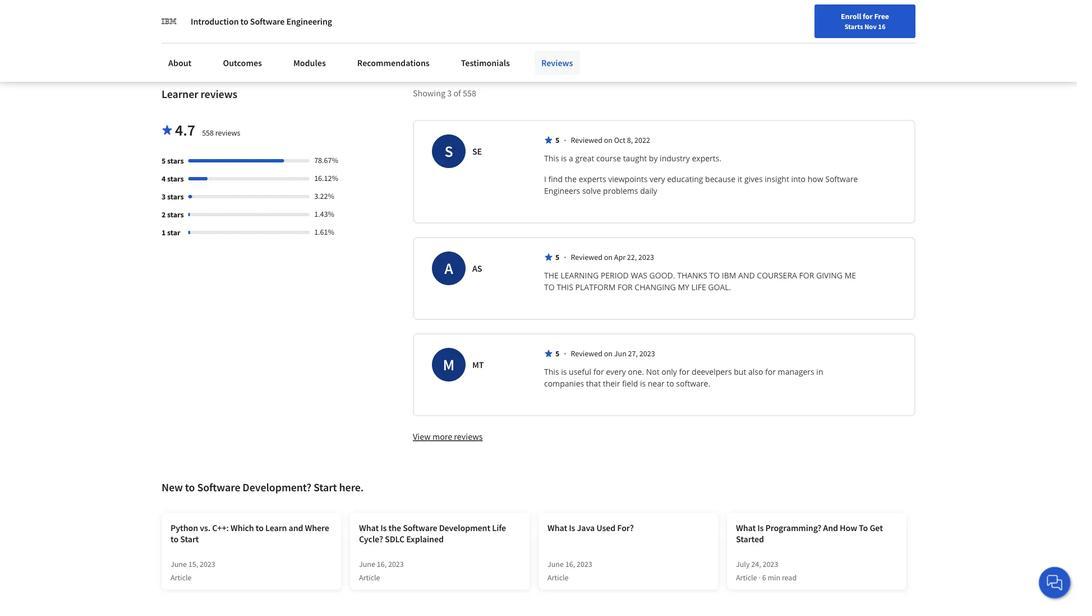 Task type: vqa. For each thing, say whether or not it's contained in the screenshot.


Task type: describe. For each thing, give the bounding box(es) containing it.
daily
[[640, 186, 657, 197]]

the for is
[[388, 523, 401, 534]]

this is a great course taught by industry experts.
[[544, 153, 721, 164]]

reviews for 558 reviews
[[215, 128, 240, 138]]

recommendations
[[357, 57, 430, 68]]

near
[[648, 379, 665, 389]]

1 vertical spatial 3
[[162, 192, 166, 202]]

2023 for what is programming? and how to get started
[[763, 560, 778, 570]]

2023 for python vs. c++: which to learn and where to start
[[200, 560, 215, 570]]

for?
[[617, 523, 634, 534]]

for right the also
[[765, 367, 776, 378]]

1 horizontal spatial 558
[[463, 88, 476, 99]]

5 up 4
[[162, 156, 166, 166]]

0 horizontal spatial new
[[162, 481, 183, 495]]

june 16, 2023 article for the
[[359, 560, 404, 583]]

nov
[[864, 22, 877, 31]]

view more reviews link
[[413, 431, 483, 443]]

5 for s
[[555, 135, 559, 145]]

a
[[569, 153, 573, 164]]

testimonials
[[461, 57, 510, 68]]

june for python vs. c++: which to learn and where to start
[[171, 560, 187, 570]]

outcomes link
[[216, 50, 269, 75]]

for inside enroll for free starts nov 16
[[863, 11, 873, 21]]

2023 right 27,
[[639, 349, 655, 359]]

reviewed for m
[[571, 349, 602, 359]]

deevelpers
[[692, 367, 732, 378]]

thanks
[[677, 271, 707, 281]]

1 vertical spatial to
[[544, 282, 555, 293]]

24,
[[751, 560, 761, 570]]

outcomes
[[223, 57, 262, 68]]

of
[[453, 88, 461, 99]]

start inside python vs. c++: which to learn and where to start
[[180, 534, 199, 546]]

cycle?
[[359, 534, 383, 546]]

what for what is the software development life cycle? sdlc explained
[[359, 523, 379, 534]]

reviewed on oct 8, 2022
[[571, 135, 650, 145]]

every
[[606, 367, 626, 378]]

2 stars
[[162, 210, 184, 220]]

to
[[859, 523, 868, 534]]

goal.
[[708, 282, 731, 293]]

sdlc
[[385, 534, 405, 546]]

find your new career link
[[760, 11, 842, 25]]

reviews for learner reviews
[[201, 87, 237, 101]]

15,
[[188, 560, 198, 570]]

5 for a
[[555, 253, 559, 263]]

also
[[748, 367, 763, 378]]

for up software.
[[679, 367, 690, 378]]

ibm
[[722, 271, 736, 281]]

1 vertical spatial for
[[618, 282, 633, 293]]

was
[[631, 271, 647, 281]]

c++:
[[212, 523, 229, 534]]

2
[[162, 210, 166, 220]]

558 reviews
[[202, 128, 240, 138]]

stars for 3 stars
[[167, 192, 184, 202]]

reviews
[[541, 57, 573, 68]]

1 horizontal spatial 3
[[447, 88, 452, 99]]

field
[[622, 379, 638, 389]]

view
[[413, 432, 431, 443]]

2 vertical spatial is
[[640, 379, 646, 389]]

to right the introduction at the top left of page
[[240, 16, 248, 27]]

this
[[557, 282, 573, 293]]

python
[[171, 523, 198, 534]]

is for java
[[569, 523, 575, 534]]

not
[[646, 367, 659, 378]]

enroll for free starts nov 16
[[841, 11, 889, 31]]

2023 for what is java used for?
[[577, 560, 592, 570]]

this for this is useful for every one. not only for deevelpers but also for managers in companies that their field is near to software.
[[544, 367, 559, 378]]

life
[[691, 282, 706, 293]]

find
[[548, 174, 563, 185]]

into
[[791, 174, 806, 185]]

the
[[544, 271, 559, 281]]

and
[[738, 271, 755, 281]]

new to software development? start here.
[[162, 481, 364, 495]]

min
[[768, 573, 780, 583]]

introduction to software engineering
[[191, 16, 332, 27]]

software inside i find the experts viewpoints very educating because it gives insight into how software engineers solve problems daily
[[825, 174, 858, 185]]

3.22%
[[314, 191, 334, 202]]

ibm image
[[162, 13, 177, 29]]

development?
[[243, 481, 311, 495]]

life
[[492, 523, 506, 534]]

to left vs.
[[171, 534, 178, 546]]

1.61%
[[314, 227, 334, 237]]

what is the software development life cycle? sdlc explained
[[359, 523, 506, 546]]

jun
[[614, 349, 626, 359]]

is for a
[[561, 153, 567, 164]]

to up python
[[185, 481, 195, 495]]

english
[[862, 13, 889, 24]]

find
[[766, 13, 780, 23]]

period
[[601, 271, 629, 281]]

enroll
[[841, 11, 861, 21]]

companies
[[544, 379, 584, 389]]

16, for java
[[565, 560, 575, 570]]

and
[[289, 523, 303, 534]]

career
[[814, 13, 836, 23]]

modules
[[293, 57, 326, 68]]

software inside what is the software development life cycle? sdlc explained
[[403, 523, 437, 534]]

june 16, 2023 article for java
[[547, 560, 592, 583]]

in
[[816, 367, 823, 378]]

chat with us image
[[1046, 574, 1064, 592]]

as
[[472, 263, 482, 274]]

changing
[[635, 282, 676, 293]]

16.12%
[[314, 174, 338, 184]]

java
[[577, 523, 595, 534]]

for up that
[[593, 367, 604, 378]]

where
[[305, 523, 329, 534]]

2 vertical spatial reviews
[[454, 432, 483, 443]]

to inside this is useful for every one. not only for deevelpers but also for managers in companies that their field is near to software.
[[667, 379, 674, 389]]

4.7
[[175, 121, 195, 140]]

here.
[[339, 481, 364, 495]]

july
[[736, 560, 750, 570]]

giving
[[816, 271, 843, 281]]

reviewed for s
[[571, 135, 602, 145]]

learning
[[561, 271, 599, 281]]

new inside "link"
[[798, 13, 813, 23]]

article for python vs. c++: which to learn and where to start
[[171, 573, 192, 583]]

reviewed on apr 22, 2023
[[571, 253, 654, 263]]

by
[[649, 153, 658, 164]]

that
[[586, 379, 601, 389]]

reviewed for a
[[571, 253, 602, 263]]



Task type: locate. For each thing, give the bounding box(es) containing it.
what inside what is the software development life cycle? sdlc explained
[[359, 523, 379, 534]]

the inside i find the experts viewpoints very educating because it gives insight into how software engineers solve problems daily
[[565, 174, 577, 185]]

on for s
[[604, 135, 613, 145]]

what
[[359, 523, 379, 534], [547, 523, 567, 534], [736, 523, 756, 534]]

2022
[[634, 135, 650, 145]]

None search field
[[160, 7, 429, 29]]

1.43%
[[314, 209, 334, 220]]

for up nov
[[863, 11, 873, 21]]

the up engineers
[[565, 174, 577, 185]]

2 what from the left
[[547, 523, 567, 534]]

this
[[544, 153, 559, 164], [544, 367, 559, 378]]

stars up 2 stars
[[167, 192, 184, 202]]

m
[[443, 356, 455, 375]]

0 vertical spatial for
[[799, 271, 814, 281]]

on left jun
[[604, 349, 613, 359]]

taught
[[623, 153, 647, 164]]

1 horizontal spatial for
[[799, 271, 814, 281]]

1 is from the left
[[380, 523, 387, 534]]

useful
[[569, 367, 591, 378]]

3 article from the left
[[547, 573, 569, 583]]

experts.
[[692, 153, 721, 164]]

stars for 5 stars
[[167, 156, 184, 166]]

solve
[[582, 186, 601, 197]]

june 16, 2023 article
[[359, 560, 404, 583], [547, 560, 592, 583]]

stars
[[167, 156, 184, 166], [167, 174, 184, 184], [167, 192, 184, 202], [167, 210, 184, 220]]

to down only
[[667, 379, 674, 389]]

is left a
[[561, 153, 567, 164]]

0 vertical spatial 3
[[447, 88, 452, 99]]

i
[[544, 174, 546, 185]]

great
[[575, 153, 594, 164]]

article
[[171, 573, 192, 583], [359, 573, 380, 583], [547, 573, 569, 583], [736, 573, 757, 583]]

to
[[240, 16, 248, 27], [667, 379, 674, 389], [185, 481, 195, 495], [256, 523, 264, 534], [171, 534, 178, 546]]

industry
[[660, 153, 690, 164]]

is inside the what is programming? and how to get started
[[757, 523, 764, 534]]

started
[[736, 534, 764, 546]]

get
[[870, 523, 883, 534]]

very
[[650, 174, 665, 185]]

2023 right 22,
[[638, 253, 654, 263]]

experts
[[579, 174, 606, 185]]

learn
[[265, 523, 287, 534]]

1 vertical spatial on
[[604, 253, 613, 263]]

3 up 2
[[162, 192, 166, 202]]

the right 'cycle?'
[[388, 523, 401, 534]]

1 horizontal spatial is
[[569, 523, 575, 534]]

what left sdlc
[[359, 523, 379, 534]]

1 horizontal spatial what
[[547, 523, 567, 534]]

0 vertical spatial to
[[709, 271, 720, 281]]

how
[[808, 174, 823, 185]]

software right how
[[825, 174, 858, 185]]

for down period
[[618, 282, 633, 293]]

this is useful for every one. not only for deevelpers but also for managers in companies that their field is near to software.
[[544, 367, 825, 389]]

this left a
[[544, 153, 559, 164]]

0 horizontal spatial 16,
[[377, 560, 387, 570]]

2023 right 15, on the left
[[200, 560, 215, 570]]

about link
[[162, 50, 198, 75]]

0 horizontal spatial is
[[380, 523, 387, 534]]

course
[[596, 153, 621, 164]]

2 horizontal spatial what
[[736, 523, 756, 534]]

2 on from the top
[[604, 253, 613, 263]]

programming?
[[765, 523, 821, 534]]

558 right 4.7
[[202, 128, 214, 138]]

reviews link
[[535, 50, 580, 75]]

reviews up "558 reviews"
[[201, 87, 237, 101]]

good.
[[649, 271, 675, 281]]

software
[[250, 16, 285, 27], [825, 174, 858, 185], [197, 481, 240, 495], [403, 523, 437, 534]]

0 vertical spatial on
[[604, 135, 613, 145]]

the for find
[[565, 174, 577, 185]]

and
[[823, 523, 838, 534]]

stars for 2 stars
[[167, 210, 184, 220]]

0 horizontal spatial june
[[171, 560, 187, 570]]

1 what from the left
[[359, 523, 379, 534]]

for left giving
[[799, 271, 814, 281]]

4 stars from the top
[[167, 210, 184, 220]]

software left engineering
[[250, 16, 285, 27]]

python vs. c++: which to learn and where to start
[[171, 523, 329, 546]]

testimonials link
[[454, 50, 517, 75]]

reviewed up great
[[571, 135, 602, 145]]

1 vertical spatial the
[[388, 523, 401, 534]]

reviewed up 'useful'
[[571, 349, 602, 359]]

what up july
[[736, 523, 756, 534]]

is left java
[[569, 523, 575, 534]]

3 on from the top
[[604, 349, 613, 359]]

software up c++:
[[197, 481, 240, 495]]

on left oct
[[604, 135, 613, 145]]

more
[[432, 432, 452, 443]]

is inside what is the software development life cycle? sdlc explained
[[380, 523, 387, 534]]

3 stars
[[162, 192, 184, 202]]

is left the programming?
[[757, 523, 764, 534]]

reviews right 4.7
[[215, 128, 240, 138]]

16, down 'cycle?'
[[377, 560, 387, 570]]

stars right 4
[[167, 174, 184, 184]]

1 16, from the left
[[377, 560, 387, 570]]

16, for the
[[377, 560, 387, 570]]

2 16, from the left
[[565, 560, 575, 570]]

article inside june 15, 2023 article
[[171, 573, 192, 583]]

4 stars
[[162, 174, 184, 184]]

4
[[162, 174, 166, 184]]

1 vertical spatial start
[[180, 534, 199, 546]]

2 article from the left
[[359, 573, 380, 583]]

2 vertical spatial on
[[604, 349, 613, 359]]

5 up 'the'
[[555, 253, 559, 263]]

engineers
[[544, 186, 580, 197]]

22,
[[627, 253, 637, 263]]

reviewed on jun 27, 2023
[[571, 349, 655, 359]]

which
[[231, 523, 254, 534]]

2023 inside june 15, 2023 article
[[200, 560, 215, 570]]

stars right 2
[[167, 210, 184, 220]]

for
[[799, 271, 814, 281], [618, 282, 633, 293]]

june down 'cycle?'
[[359, 560, 375, 570]]

0 horizontal spatial 558
[[202, 128, 214, 138]]

is left the explained
[[380, 523, 387, 534]]

0 horizontal spatial the
[[388, 523, 401, 534]]

new right your
[[798, 13, 813, 23]]

june
[[171, 560, 187, 570], [359, 560, 375, 570], [547, 560, 564, 570]]

2023 down sdlc
[[388, 560, 404, 570]]

0 vertical spatial the
[[565, 174, 577, 185]]

is for the
[[380, 523, 387, 534]]

1 vertical spatial is
[[561, 367, 567, 378]]

article for what is java used for?
[[547, 573, 569, 583]]

viewpoints
[[608, 174, 648, 185]]

june down what is java used for?
[[547, 560, 564, 570]]

show notifications image
[[926, 14, 939, 27]]

1 vertical spatial reviewed
[[571, 253, 602, 263]]

1 horizontal spatial the
[[565, 174, 577, 185]]

what for what is java used for?
[[547, 523, 567, 534]]

june 16, 2023 article down java
[[547, 560, 592, 583]]

the learning period was good. thanks to ibm and coursera for giving me to this platform for changing my life goal.
[[544, 271, 858, 293]]

june for what is the software development life cycle? sdlc explained
[[359, 560, 375, 570]]

5
[[555, 135, 559, 145], [162, 156, 166, 166], [555, 253, 559, 263], [555, 349, 559, 359]]

2023 up min
[[763, 560, 778, 570]]

1 horizontal spatial 16,
[[565, 560, 575, 570]]

my
[[678, 282, 689, 293]]

1 vertical spatial new
[[162, 481, 183, 495]]

16
[[878, 22, 886, 31]]

6
[[762, 573, 766, 583]]

1 horizontal spatial june
[[359, 560, 375, 570]]

558 right of
[[463, 88, 476, 99]]

16,
[[377, 560, 387, 570], [565, 560, 575, 570]]

0 vertical spatial start
[[314, 481, 337, 495]]

reviewed up learning
[[571, 253, 602, 263]]

2 this from the top
[[544, 367, 559, 378]]

software.
[[676, 379, 710, 389]]

i find the experts viewpoints very educating because it gives insight into how software engineers solve problems daily
[[544, 174, 860, 197]]

article for what is programming? and how to get started
[[736, 573, 757, 583]]

0 horizontal spatial 3
[[162, 192, 166, 202]]

1 vertical spatial 558
[[202, 128, 214, 138]]

this inside this is useful for every one. not only for deevelpers but also for managers in companies that their field is near to software.
[[544, 367, 559, 378]]

what inside the what is programming? and how to get started
[[736, 523, 756, 534]]

start left here.
[[314, 481, 337, 495]]

1 star
[[162, 228, 180, 238]]

this up companies
[[544, 367, 559, 378]]

on for m
[[604, 349, 613, 359]]

stars up 4 stars in the top of the page
[[167, 156, 184, 166]]

to left learn
[[256, 523, 264, 534]]

27,
[[628, 349, 638, 359]]

2 horizontal spatial june
[[547, 560, 564, 570]]

1 june from the left
[[171, 560, 187, 570]]

1 june 16, 2023 article from the left
[[359, 560, 404, 583]]

to
[[709, 271, 720, 281], [544, 282, 555, 293]]

is up companies
[[561, 367, 567, 378]]

2 vertical spatial reviewed
[[571, 349, 602, 359]]

english button
[[842, 0, 909, 36]]

2 horizontal spatial is
[[757, 523, 764, 534]]

3 reviewed from the top
[[571, 349, 602, 359]]

june left 15, on the left
[[171, 560, 187, 570]]

july 24, 2023 article · 6 min read
[[736, 560, 797, 583]]

article inside the july 24, 2023 article · 6 min read
[[736, 573, 757, 583]]

1 article from the left
[[171, 573, 192, 583]]

5 for m
[[555, 349, 559, 359]]

development
[[439, 523, 490, 534]]

3 what from the left
[[736, 523, 756, 534]]

0 horizontal spatial to
[[544, 282, 555, 293]]

june for what is java used for?
[[547, 560, 564, 570]]

free
[[874, 11, 889, 21]]

0 horizontal spatial june 16, 2023 article
[[359, 560, 404, 583]]

june 15, 2023 article
[[171, 560, 215, 583]]

0 vertical spatial new
[[798, 13, 813, 23]]

what left java
[[547, 523, 567, 534]]

engineering
[[286, 16, 332, 27]]

what for what is programming? and how to get started
[[736, 523, 756, 534]]

stars for 4 stars
[[167, 174, 184, 184]]

3 is from the left
[[757, 523, 764, 534]]

to up goal. in the top right of the page
[[709, 271, 720, 281]]

2 june 16, 2023 article from the left
[[547, 560, 592, 583]]

star
[[167, 228, 180, 238]]

oct
[[614, 135, 625, 145]]

mt
[[472, 360, 484, 371]]

3 stars from the top
[[167, 192, 184, 202]]

me
[[845, 271, 856, 281]]

is for programming?
[[757, 523, 764, 534]]

problems
[[603, 186, 638, 197]]

0 vertical spatial reviews
[[201, 87, 237, 101]]

1 horizontal spatial start
[[314, 481, 337, 495]]

3 left of
[[447, 88, 452, 99]]

1 this from the top
[[544, 153, 559, 164]]

3 june from the left
[[547, 560, 564, 570]]

0 horizontal spatial what
[[359, 523, 379, 534]]

explained
[[406, 534, 444, 546]]

on left apr
[[604, 253, 613, 263]]

2023 for what is the software development life cycle? sdlc explained
[[388, 560, 404, 570]]

2 stars from the top
[[167, 174, 184, 184]]

1 stars from the top
[[167, 156, 184, 166]]

managers
[[778, 367, 814, 378]]

4 article from the left
[[736, 573, 757, 583]]

june 16, 2023 article down 'cycle?'
[[359, 560, 404, 583]]

the inside what is the software development life cycle? sdlc explained
[[388, 523, 401, 534]]

1 vertical spatial reviews
[[215, 128, 240, 138]]

1 vertical spatial this
[[544, 367, 559, 378]]

software left 'development'
[[403, 523, 437, 534]]

used
[[596, 523, 616, 534]]

s
[[445, 142, 453, 161]]

0 horizontal spatial for
[[618, 282, 633, 293]]

coursera
[[757, 271, 797, 281]]

recommendations link
[[351, 50, 436, 75]]

0 horizontal spatial start
[[180, 534, 199, 546]]

1 horizontal spatial to
[[709, 271, 720, 281]]

1 on from the top
[[604, 135, 613, 145]]

16, down what is java used for?
[[565, 560, 575, 570]]

start left vs.
[[180, 534, 199, 546]]

1 reviewed from the top
[[571, 135, 602, 145]]

reviews right 'more'
[[454, 432, 483, 443]]

0 vertical spatial is
[[561, 153, 567, 164]]

because
[[705, 174, 735, 185]]

0 vertical spatial reviewed
[[571, 135, 602, 145]]

1 horizontal spatial june 16, 2023 article
[[547, 560, 592, 583]]

1 horizontal spatial new
[[798, 13, 813, 23]]

78.67%
[[314, 156, 338, 166]]

2023 down java
[[577, 560, 592, 570]]

learner
[[162, 87, 198, 101]]

showing
[[413, 88, 445, 99]]

2 june from the left
[[359, 560, 375, 570]]

new up python
[[162, 481, 183, 495]]

your
[[782, 13, 797, 23]]

3
[[447, 88, 452, 99], [162, 192, 166, 202]]

on for a
[[604, 253, 613, 263]]

5 up "find"
[[555, 135, 559, 145]]

2 reviewed from the top
[[571, 253, 602, 263]]

article for what is the software development life cycle? sdlc explained
[[359, 573, 380, 583]]

0 vertical spatial 558
[[463, 88, 476, 99]]

is right field
[[640, 379, 646, 389]]

find your new career
[[766, 13, 836, 23]]

is for useful
[[561, 367, 567, 378]]

0 vertical spatial this
[[544, 153, 559, 164]]

read
[[782, 573, 797, 583]]

to down 'the'
[[544, 282, 555, 293]]

2023 inside the july 24, 2023 article · 6 min read
[[763, 560, 778, 570]]

june inside june 15, 2023 article
[[171, 560, 187, 570]]

2 is from the left
[[569, 523, 575, 534]]

this for this is a great course taught by industry experts.
[[544, 153, 559, 164]]

5 up companies
[[555, 349, 559, 359]]



